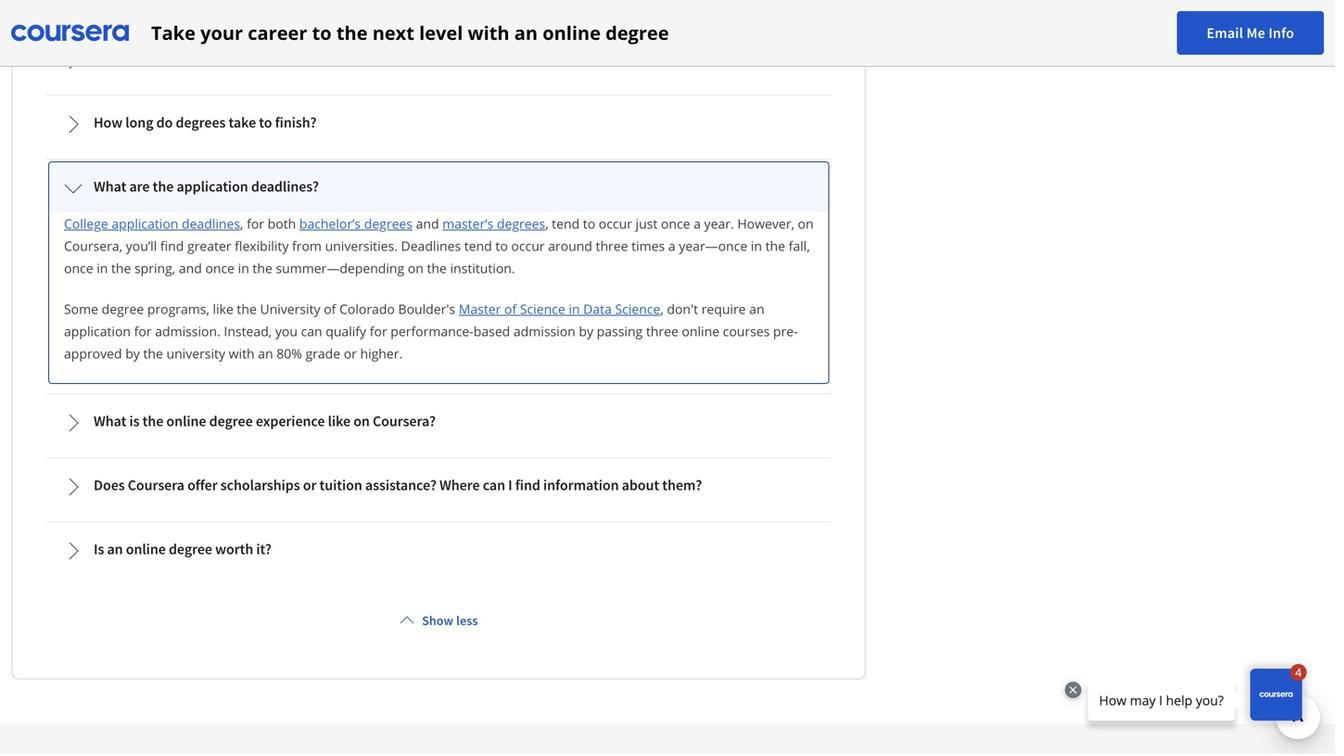 Task type: locate. For each thing, give the bounding box(es) containing it.
me
[[1247, 24, 1266, 42]]

0 vertical spatial tend
[[552, 215, 580, 232]]

in down the coursera,
[[97, 259, 108, 277]]

1 horizontal spatial ,
[[546, 215, 549, 232]]

data
[[584, 300, 612, 318]]

three left times
[[596, 237, 628, 255]]

require
[[702, 300, 746, 318]]

1 vertical spatial and
[[179, 259, 202, 277]]

1 horizontal spatial like
[[328, 412, 351, 430]]

0 vertical spatial by
[[579, 322, 594, 340]]

0 horizontal spatial and
[[179, 259, 202, 277]]

1 vertical spatial i
[[509, 476, 513, 494]]

courses down require
[[723, 322, 770, 340]]

application inside , don't require an application for admission. instead, you can qualify for performance-based admission by passing three online courses pre- approved by the university with an 80% grade or higher.
[[64, 322, 131, 340]]

2 science from the left
[[615, 300, 661, 318]]

what are the application deadlines? button
[[49, 162, 829, 212]]

in
[[398, 49, 411, 68], [751, 237, 763, 255], [97, 259, 108, 277], [238, 259, 249, 277], [569, 300, 580, 318]]

or left "tuition"
[[303, 476, 317, 494]]

0 horizontal spatial with
[[229, 345, 255, 362]]

0 horizontal spatial courses
[[248, 49, 296, 68]]

once down "greater"
[[205, 259, 235, 277]]

tuition
[[320, 476, 363, 494]]

next
[[373, 20, 415, 45]]

or down qualify
[[344, 345, 357, 362]]

1 vertical spatial courses
[[723, 322, 770, 340]]

take
[[128, 49, 156, 68], [229, 113, 256, 132]]

are
[[129, 177, 150, 196]]

1 horizontal spatial can
[[483, 476, 506, 494]]

to inside how long do degrees take to finish? "dropdown button"
[[259, 113, 272, 132]]

science up 'passing'
[[615, 300, 661, 318]]

some
[[64, 300, 98, 318]]

coursera
[[128, 476, 185, 494]]

1 vertical spatial can
[[483, 476, 506, 494]]

list
[[43, 0, 836, 582]]

1 horizontal spatial degrees
[[364, 215, 413, 232]]

what left is
[[94, 412, 126, 430]]

1 horizontal spatial a
[[694, 215, 701, 232]]

less
[[457, 612, 478, 629]]

0 vertical spatial and
[[416, 215, 439, 232]]

find up spring,
[[160, 237, 184, 255]]

the down take your career to the next level with an online degree
[[413, 49, 434, 68]]

2 vertical spatial application
[[64, 322, 131, 340]]

0 vertical spatial take
[[128, 49, 156, 68]]

2 horizontal spatial ,
[[661, 300, 664, 318]]

times
[[632, 237, 665, 255]]

bachelor's
[[300, 215, 361, 232]]

application up approved
[[64, 322, 131, 340]]

and up deadlines
[[416, 215, 439, 232]]

80%
[[277, 345, 302, 362]]

the right the are at top
[[153, 177, 174, 196]]

i
[[121, 49, 125, 68], [509, 476, 513, 494]]

with
[[468, 20, 510, 45], [229, 345, 255, 362]]

1 horizontal spatial and
[[416, 215, 439, 232]]

bachelor's degrees link
[[300, 215, 413, 232]]

on up the fall,
[[798, 215, 814, 232]]

take right can
[[128, 49, 156, 68]]

0 horizontal spatial or
[[303, 476, 317, 494]]

can up grade
[[301, 322, 323, 340]]

for up flexibility
[[247, 215, 264, 232]]

show less button
[[392, 604, 486, 637]]

,
[[240, 215, 244, 232], [546, 215, 549, 232], [661, 300, 664, 318]]

or
[[344, 345, 357, 362], [303, 476, 317, 494]]

from down college application deadlines , for both bachelor's degrees and master's degrees in the left of the page
[[292, 237, 322, 255]]

0 vertical spatial courses
[[248, 49, 296, 68]]

deadlines
[[401, 237, 461, 255]]

1 what from the top
[[94, 177, 126, 196]]

2 what from the top
[[94, 412, 126, 430]]

or inside dropdown button
[[303, 476, 317, 494]]

a left the year.
[[694, 215, 701, 232]]

a right times
[[669, 237, 676, 255]]

the down admission.
[[143, 345, 163, 362]]

both
[[268, 215, 296, 232]]

worth
[[215, 540, 253, 558]]

with up world?
[[468, 20, 510, 45]]

by right approved
[[125, 345, 140, 362]]

1 of from the left
[[324, 300, 336, 318]]

1 vertical spatial or
[[303, 476, 317, 494]]

0 horizontal spatial can
[[301, 322, 323, 340]]

with inside , don't require an application for admission. instead, you can qualify for performance-based admission by passing three online courses pre- approved by the university with an 80% grade or higher.
[[229, 345, 255, 362]]

in inside dropdown button
[[398, 49, 411, 68]]

find
[[160, 237, 184, 255], [516, 476, 541, 494]]

can
[[301, 322, 323, 340], [483, 476, 506, 494]]

0 vertical spatial on
[[798, 215, 814, 232]]

master of science in data science link
[[459, 300, 661, 318]]

1 vertical spatial take
[[229, 113, 256, 132]]

occur left just
[[599, 215, 633, 232]]

can inside , don't require an application for admission. instead, you can qualify for performance-based admission by passing three online courses pre- approved by the university with an 80% grade or higher.
[[301, 322, 323, 340]]

1 vertical spatial three
[[646, 322, 679, 340]]

like right 'experience'
[[328, 412, 351, 430]]

courses
[[248, 49, 296, 68], [723, 322, 770, 340]]

the
[[337, 20, 368, 45], [413, 49, 434, 68], [153, 177, 174, 196], [766, 237, 786, 255], [111, 259, 131, 277], [253, 259, 273, 277], [427, 259, 447, 277], [237, 300, 257, 318], [143, 345, 163, 362], [142, 412, 164, 430]]

, for flexibility
[[546, 215, 549, 232]]

0 horizontal spatial science
[[520, 300, 566, 318]]

1 horizontal spatial by
[[579, 322, 594, 340]]

0 horizontal spatial on
[[354, 412, 370, 430]]

1 vertical spatial by
[[125, 345, 140, 362]]

, up flexibility
[[240, 215, 244, 232]]

1 vertical spatial like
[[328, 412, 351, 430]]

occur
[[599, 215, 633, 232], [512, 237, 545, 255]]

0 horizontal spatial a
[[669, 237, 676, 255]]

in down take your career to the next level with an online degree
[[398, 49, 411, 68]]

0 vertical spatial what
[[94, 177, 126, 196]]

degree
[[606, 20, 669, 45], [201, 49, 245, 68], [102, 300, 144, 318], [209, 412, 253, 430], [169, 540, 212, 558]]

on down deadlines
[[408, 259, 424, 277]]

1 vertical spatial find
[[516, 476, 541, 494]]

find inside , tend to occur just once a year. however, on coursera, you'll find greater flexibility from universities. deadlines tend to occur around three times a year—once in the fall, once in the spring, and once in the summer—depending on the institution.
[[160, 237, 184, 255]]

0 vertical spatial a
[[694, 215, 701, 232]]

footer
[[0, 725, 1336, 754]]

of up qualify
[[324, 300, 336, 318]]

show
[[422, 612, 454, 629]]

you'll
[[126, 237, 157, 255]]

1 horizontal spatial for
[[247, 215, 264, 232]]

pre-
[[774, 322, 798, 340]]

world?
[[437, 49, 481, 68]]

career
[[248, 20, 307, 45]]

find inside dropdown button
[[516, 476, 541, 494]]

to left finish?
[[259, 113, 272, 132]]

0 horizontal spatial find
[[160, 237, 184, 255]]

tend up around
[[552, 215, 580, 232]]

based
[[474, 322, 510, 340]]

1 horizontal spatial science
[[615, 300, 661, 318]]

0 horizontal spatial take
[[128, 49, 156, 68]]

0 horizontal spatial occur
[[512, 237, 545, 255]]

, left don't
[[661, 300, 664, 318]]

0 horizontal spatial like
[[213, 300, 234, 318]]

can right where
[[483, 476, 506, 494]]

can inside dropdown button
[[483, 476, 506, 494]]

with down instead,
[[229, 345, 255, 362]]

on
[[798, 215, 814, 232], [408, 259, 424, 277], [354, 412, 370, 430]]

1 horizontal spatial on
[[408, 259, 424, 277]]

is an online degree worth it?
[[94, 540, 272, 558]]

approved
[[64, 345, 122, 362]]

degrees right do
[[176, 113, 226, 132]]

long
[[125, 113, 154, 132]]

anywhere
[[333, 49, 395, 68]]

and
[[416, 215, 439, 232], [179, 259, 202, 277]]

0 horizontal spatial by
[[125, 345, 140, 362]]

0 horizontal spatial ,
[[240, 215, 244, 232]]

to
[[312, 20, 332, 45], [259, 113, 272, 132], [583, 215, 596, 232], [496, 237, 508, 255]]

2 horizontal spatial degrees
[[497, 215, 546, 232]]

around
[[548, 237, 593, 255]]

occur down master's degrees link
[[512, 237, 545, 255]]

three
[[596, 237, 628, 255], [646, 322, 679, 340]]

1 horizontal spatial with
[[468, 20, 510, 45]]

three inside , don't require an application for admission. instead, you can qualify for performance-based admission by passing three online courses pre- approved by the university with an 80% grade or higher.
[[646, 322, 679, 340]]

1 horizontal spatial find
[[516, 476, 541, 494]]

for up higher.
[[370, 322, 387, 340]]

, up around
[[546, 215, 549, 232]]

, inside , tend to occur just once a year. however, on coursera, you'll find greater flexibility from universities. deadlines tend to occur around three times a year—once in the fall, once in the spring, and once in the summer—depending on the institution.
[[546, 215, 549, 232]]

0 vertical spatial with
[[468, 20, 510, 45]]

once right just
[[661, 215, 691, 232]]

1 horizontal spatial or
[[344, 345, 357, 362]]

0 vertical spatial occur
[[599, 215, 633, 232]]

and down "greater"
[[179, 259, 202, 277]]

degrees up universities.
[[364, 215, 413, 232]]

what for what are the application deadlines?
[[94, 177, 126, 196]]

of up based
[[505, 300, 517, 318]]

the up instead,
[[237, 300, 257, 318]]

0 vertical spatial from
[[299, 49, 330, 68]]

2 horizontal spatial on
[[798, 215, 814, 232]]

online inside , don't require an application for admission. instead, you can qualify for performance-based admission by passing three online courses pre- approved by the university with an 80% grade or higher.
[[682, 322, 720, 340]]

1 horizontal spatial of
[[505, 300, 517, 318]]

courses inside can i take online degree courses from anywhere in the world? dropdown button
[[248, 49, 296, 68]]

2 of from the left
[[505, 300, 517, 318]]

courses down career on the top left of page
[[248, 49, 296, 68]]

application inside dropdown button
[[177, 177, 248, 196]]

0 horizontal spatial degrees
[[176, 113, 226, 132]]

0 horizontal spatial i
[[121, 49, 125, 68]]

like up instead,
[[213, 300, 234, 318]]

i right where
[[509, 476, 513, 494]]

0 vertical spatial can
[[301, 322, 323, 340]]

it?
[[256, 540, 272, 558]]

what left the are at top
[[94, 177, 126, 196]]

, don't require an application for admission. instead, you can qualify for performance-based admission by passing three online courses pre- approved by the university with an 80% grade or higher.
[[64, 300, 798, 362]]

university
[[167, 345, 225, 362]]

take left finish?
[[229, 113, 256, 132]]

1 horizontal spatial once
[[205, 259, 235, 277]]

the down you'll
[[111, 259, 131, 277]]

from down career on the top left of page
[[299, 49, 330, 68]]

1 vertical spatial tend
[[465, 237, 492, 255]]

on left coursera?
[[354, 412, 370, 430]]

0 horizontal spatial tend
[[465, 237, 492, 255]]

by down data
[[579, 322, 594, 340]]

science up admission
[[520, 300, 566, 318]]

where
[[440, 476, 480, 494]]

i right can
[[121, 49, 125, 68]]

1 vertical spatial from
[[292, 237, 322, 255]]

take
[[151, 20, 196, 45]]

0 vertical spatial application
[[177, 177, 248, 196]]

application up the deadlines
[[177, 177, 248, 196]]

you
[[275, 322, 298, 340]]

application up you'll
[[112, 215, 178, 232]]

1 horizontal spatial courses
[[723, 322, 770, 340]]

from inside dropdown button
[[299, 49, 330, 68]]

degrees right the master's
[[497, 215, 546, 232]]

greater
[[187, 237, 231, 255]]

about
[[622, 476, 660, 494]]

tend up "institution."
[[465, 237, 492, 255]]

level
[[419, 20, 463, 45]]

the up anywhere
[[337, 20, 368, 45]]

tend
[[552, 215, 580, 232], [465, 237, 492, 255]]

application
[[177, 177, 248, 196], [112, 215, 178, 232], [64, 322, 131, 340]]

online inside "dropdown button"
[[126, 540, 166, 558]]

a
[[694, 215, 701, 232], [669, 237, 676, 255]]

an inside "dropdown button"
[[107, 540, 123, 558]]

0 horizontal spatial three
[[596, 237, 628, 255]]

0 horizontal spatial of
[[324, 300, 336, 318]]

1 horizontal spatial take
[[229, 113, 256, 132]]

find left information
[[516, 476, 541, 494]]

, inside , don't require an application for admission. instead, you can qualify for performance-based admission by passing three online courses pre- approved by the university with an 80% grade or higher.
[[661, 300, 664, 318]]

university
[[260, 300, 321, 318]]

for down programs,
[[134, 322, 152, 340]]

0 vertical spatial three
[[596, 237, 628, 255]]

1 horizontal spatial three
[[646, 322, 679, 340]]

finish?
[[275, 113, 317, 132]]

once down the coursera,
[[64, 259, 93, 277]]

1 vertical spatial with
[[229, 345, 255, 362]]

deadlines
[[182, 215, 240, 232]]

coursera image
[[11, 18, 129, 48]]

0 horizontal spatial for
[[134, 322, 152, 340]]

2 vertical spatial on
[[354, 412, 370, 430]]

to up the can i take online degree courses from anywhere in the world? at the top of page
[[312, 20, 332, 45]]

in down however,
[[751, 237, 763, 255]]

1 vertical spatial what
[[94, 412, 126, 430]]

assistance?
[[365, 476, 437, 494]]

online
[[543, 20, 601, 45], [158, 49, 198, 68], [682, 322, 720, 340], [166, 412, 206, 430], [126, 540, 166, 558]]

three down don't
[[646, 322, 679, 340]]

an right "is"
[[107, 540, 123, 558]]

0 vertical spatial or
[[344, 345, 357, 362]]

for
[[247, 215, 264, 232], [134, 322, 152, 340], [370, 322, 387, 340]]

0 vertical spatial find
[[160, 237, 184, 255]]



Task type: vqa. For each thing, say whether or not it's contained in the screenshot.
I in the dropdown button
yes



Task type: describe. For each thing, give the bounding box(es) containing it.
the down deadlines
[[427, 259, 447, 277]]

admission.
[[155, 322, 221, 340]]

email me info button
[[1178, 11, 1325, 55]]

1 horizontal spatial i
[[509, 476, 513, 494]]

1 vertical spatial application
[[112, 215, 178, 232]]

the inside , don't require an application for admission. instead, you can qualify for performance-based admission by passing three online courses pre- approved by the university with an 80% grade or higher.
[[143, 345, 163, 362]]

take inside dropdown button
[[128, 49, 156, 68]]

on inside dropdown button
[[354, 412, 370, 430]]

can
[[94, 49, 118, 68]]

institution.
[[450, 259, 515, 277]]

programs,
[[147, 300, 210, 318]]

in left data
[[569, 300, 580, 318]]

take inside "dropdown button"
[[229, 113, 256, 132]]

like inside dropdown button
[[328, 412, 351, 430]]

spring,
[[135, 259, 176, 277]]

the left the fall,
[[766, 237, 786, 255]]

1 vertical spatial a
[[669, 237, 676, 255]]

to up around
[[583, 215, 596, 232]]

what for what is the online degree experience like on coursera?
[[94, 412, 126, 430]]

passing
[[597, 322, 643, 340]]

an right level on the top
[[515, 20, 538, 45]]

your
[[200, 20, 243, 45]]

degree inside "dropdown button"
[[169, 540, 212, 558]]

is
[[94, 540, 104, 558]]

coursera?
[[373, 412, 436, 430]]

instead,
[[224, 322, 272, 340]]

to down master's degrees link
[[496, 237, 508, 255]]

fall,
[[789, 237, 810, 255]]

what is the online degree experience like on coursera?
[[94, 412, 436, 430]]

an left 80%
[[258, 345, 273, 362]]

what are the application deadlines?
[[94, 177, 319, 196]]

three inside , tend to occur just once a year. however, on coursera, you'll find greater flexibility from universities. deadlines tend to occur around three times a year—once in the fall, once in the spring, and once in the summer—depending on the institution.
[[596, 237, 628, 255]]

qualify
[[326, 322, 367, 340]]

grade
[[306, 345, 341, 362]]

the right is
[[142, 412, 164, 430]]

show less
[[422, 612, 478, 629]]

list containing can i take online degree courses from anywhere in the world?
[[43, 0, 836, 582]]

flexibility
[[235, 237, 289, 255]]

scholarships
[[221, 476, 300, 494]]

can i take online degree courses from anywhere in the world?
[[94, 49, 481, 68]]

master's
[[443, 215, 494, 232]]

in down flexibility
[[238, 259, 249, 277]]

1 vertical spatial occur
[[512, 237, 545, 255]]

, for admission
[[661, 300, 664, 318]]

coursera,
[[64, 237, 123, 255]]

universities.
[[325, 237, 398, 255]]

or inside , don't require an application for admission. instead, you can qualify for performance-based admission by passing three online courses pre- approved by the university with an 80% grade or higher.
[[344, 345, 357, 362]]

1 horizontal spatial tend
[[552, 215, 580, 232]]

from inside , tend to occur just once a year. however, on coursera, you'll find greater flexibility from universities. deadlines tend to occur around three times a year—once in the fall, once in the spring, and once in the summer—depending on the institution.
[[292, 237, 322, 255]]

2 horizontal spatial once
[[661, 215, 691, 232]]

and inside , tend to occur just once a year. however, on coursera, you'll find greater flexibility from universities. deadlines tend to occur around three times a year—once in the fall, once in the spring, and once in the summer—depending on the institution.
[[179, 259, 202, 277]]

college application deadlines link
[[64, 215, 240, 232]]

experience
[[256, 412, 325, 430]]

2 horizontal spatial for
[[370, 322, 387, 340]]

email me info
[[1207, 24, 1295, 42]]

, tend to occur just once a year. however, on coursera, you'll find greater flexibility from universities. deadlines tend to occur around three times a year—once in the fall, once in the spring, and once in the summer—depending on the institution.
[[64, 215, 814, 277]]

info
[[1269, 24, 1295, 42]]

offer
[[187, 476, 218, 494]]

can i take online degree courses from anywhere in the world? button
[[49, 34, 829, 84]]

how
[[94, 113, 123, 132]]

higher.
[[360, 345, 403, 362]]

colorado
[[340, 300, 395, 318]]

year.
[[705, 215, 734, 232]]

what is the online degree experience like on coursera? button
[[49, 397, 829, 447]]

summer—depending
[[276, 259, 405, 277]]

an right require
[[750, 300, 765, 318]]

1 science from the left
[[520, 300, 566, 318]]

courses inside , don't require an application for admission. instead, you can qualify for performance-based admission by passing three online courses pre- approved by the university with an 80% grade or higher.
[[723, 322, 770, 340]]

1 vertical spatial on
[[408, 259, 424, 277]]

some degree programs, like the university of colorado boulder's master of science in data science
[[64, 300, 661, 318]]

0 horizontal spatial once
[[64, 259, 93, 277]]

deadlines?
[[251, 177, 319, 196]]

master's degrees link
[[443, 215, 546, 232]]

them?
[[663, 476, 702, 494]]

performance-
[[391, 322, 474, 340]]

college application deadlines , for both bachelor's degrees and master's degrees
[[64, 215, 546, 232]]

0 vertical spatial i
[[121, 49, 125, 68]]

degrees inside "dropdown button"
[[176, 113, 226, 132]]

is
[[129, 412, 140, 430]]

how long do degrees take to finish? button
[[49, 98, 829, 148]]

year—once
[[679, 237, 748, 255]]

do
[[156, 113, 173, 132]]

how long do degrees take to finish?
[[94, 113, 317, 132]]

does
[[94, 476, 125, 494]]

master
[[459, 300, 501, 318]]

the down flexibility
[[253, 259, 273, 277]]

however,
[[738, 215, 795, 232]]

is an online degree worth it? button
[[49, 525, 829, 575]]

information
[[544, 476, 619, 494]]

just
[[636, 215, 658, 232]]

college
[[64, 215, 108, 232]]

0 vertical spatial like
[[213, 300, 234, 318]]

don't
[[667, 300, 699, 318]]

does coursera offer scholarships or tuition assistance? where can i find information about them? button
[[49, 461, 829, 511]]

1 horizontal spatial occur
[[599, 215, 633, 232]]

does coursera offer scholarships or tuition assistance? where can i find information about them?
[[94, 476, 702, 494]]

admission
[[514, 322, 576, 340]]

take your career to the next level with an online degree
[[151, 20, 669, 45]]



